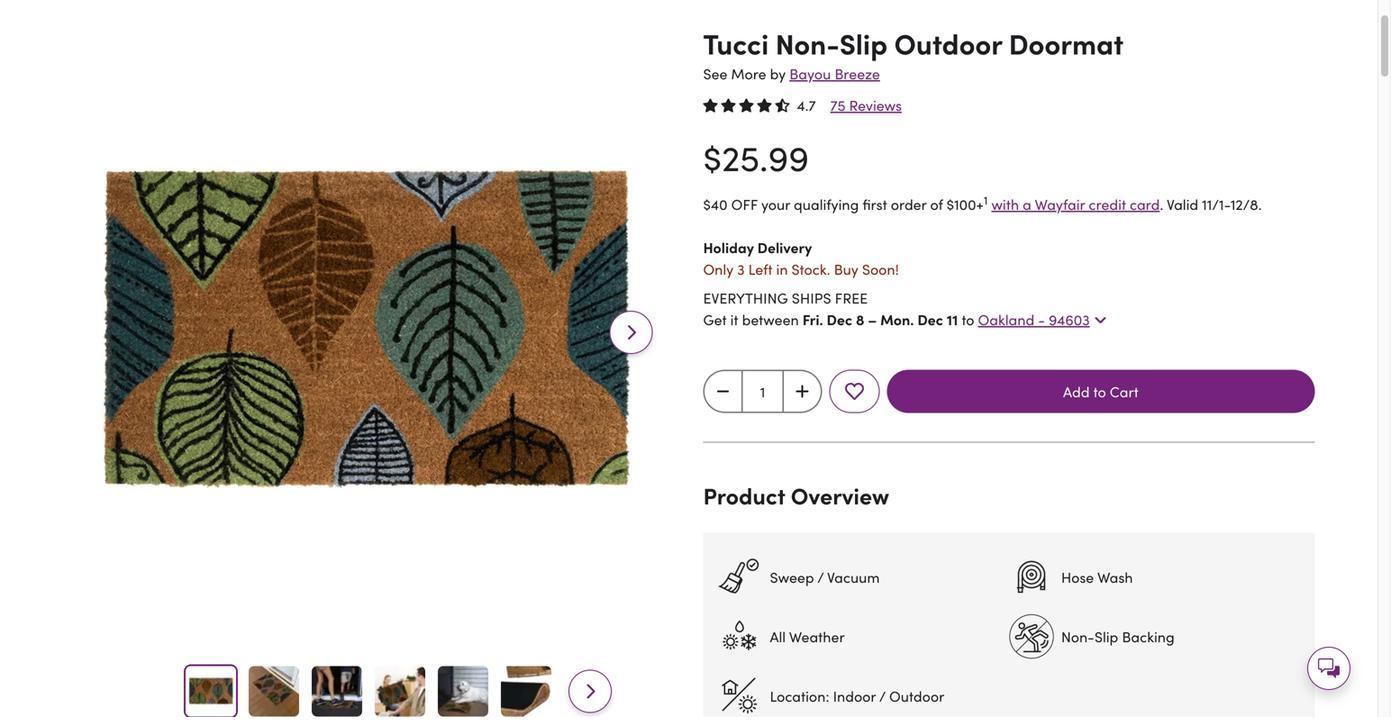 Task type: vqa. For each thing, say whether or not it's contained in the screenshot.
'Sweep / Vacuum' image
yes



Task type: locate. For each thing, give the bounding box(es) containing it.
dec left 11
[[918, 309, 944, 329]]

1 horizontal spatial /
[[879, 686, 886, 706]]

it
[[731, 309, 739, 329]]

add to cart
[[1063, 382, 1139, 401]]

non- right 'non-slip backing' image
[[1062, 627, 1095, 646]]

1 horizontal spatial dec
[[918, 309, 944, 329]]

stock.
[[792, 259, 830, 279]]

add to cart button
[[887, 370, 1315, 413]]

–
[[868, 309, 877, 329]]

1 vertical spatial slip
[[1095, 627, 1119, 646]]

vacuum
[[827, 567, 880, 587]]

$25.99
[[703, 133, 809, 182]]

/
[[818, 567, 824, 587], [879, 686, 886, 706]]

8
[[856, 309, 865, 329]]

slip left backing
[[1095, 627, 1119, 646]]

free
[[835, 288, 868, 308]]

0 horizontal spatial to
[[962, 309, 975, 329]]

tucci non-slip outdoor doormat see more by bayou breeze
[[703, 23, 1124, 83]]

to right add
[[1094, 382, 1106, 401]]

non-
[[776, 23, 840, 62], [1062, 627, 1095, 646]]

non-slip backing
[[1062, 627, 1175, 646]]

get
[[703, 309, 727, 329]]

non- up the bayou at the right
[[776, 23, 840, 62]]

fri.
[[803, 309, 823, 329]]

1 vertical spatial /
[[879, 686, 886, 706]]

outdoor
[[894, 23, 1002, 62], [889, 686, 945, 706]]

75
[[831, 95, 846, 115]]

$40 off your qualifying first order of $100+ 1 with a wayfair credit card . valid 11/1-12/8.
[[703, 192, 1262, 214]]

left
[[749, 259, 773, 279]]

off
[[731, 194, 758, 214]]

0 horizontal spatial next slide image
[[580, 681, 601, 702]]

qualifying
[[794, 194, 859, 214]]

non- inside tucci non-slip outdoor doormat see more by bayou breeze
[[776, 23, 840, 62]]

your
[[761, 194, 790, 214]]

1 vertical spatial to
[[1094, 382, 1106, 401]]

1 dec from the left
[[827, 309, 853, 329]]

slip up the breeze
[[840, 23, 888, 62]]

0 vertical spatial slip
[[840, 23, 888, 62]]

0 horizontal spatial slip
[[840, 23, 888, 62]]

a
[[1023, 194, 1032, 214]]

more
[[731, 64, 767, 83]]

all weather
[[770, 627, 845, 646]]

0 horizontal spatial /
[[818, 567, 824, 587]]

oakland
[[978, 309, 1035, 329]]

11
[[947, 309, 958, 329]]

0 vertical spatial outdoor
[[894, 23, 1002, 62]]

to right 11
[[962, 309, 975, 329]]

slip
[[840, 23, 888, 62], [1095, 627, 1119, 646]]

1 horizontal spatial non-
[[1062, 627, 1095, 646]]

add
[[1063, 382, 1090, 401]]

to
[[962, 309, 975, 329], [1094, 382, 1106, 401]]

delivery
[[758, 237, 812, 257]]

/ right 'indoor'
[[879, 686, 886, 706]]

bayou
[[790, 64, 831, 83]]

0 horizontal spatial non-
[[776, 23, 840, 62]]

next slide image
[[620, 322, 642, 343], [580, 681, 601, 702]]

1 horizontal spatial to
[[1094, 382, 1106, 401]]

non-slip backing image
[[1009, 614, 1054, 659]]

of
[[930, 194, 943, 214]]

dec left 8
[[827, 309, 853, 329]]

0 horizontal spatial dec
[[827, 309, 853, 329]]

tucci non-slip outdoor doormat image
[[63, 30, 667, 635], [186, 666, 236, 717], [249, 666, 299, 717], [312, 666, 362, 717], [375, 666, 425, 717], [438, 666, 489, 717], [501, 666, 552, 717]]

/ right sweep
[[818, 567, 824, 587]]

None text field
[[743, 370, 783, 413]]

outdoor inside tucci non-slip outdoor doormat see more by bayou breeze
[[894, 23, 1002, 62]]

1 vertical spatial outdoor
[[889, 686, 945, 706]]

2 dec from the left
[[918, 309, 944, 329]]

in
[[776, 259, 788, 279]]

to inside add to cart button
[[1094, 382, 1106, 401]]

previous slide image
[[88, 322, 110, 343]]

open chat image
[[1308, 647, 1351, 690]]

1 horizontal spatial next slide image
[[620, 322, 642, 343]]

1
[[984, 192, 988, 208]]

indoor
[[833, 686, 876, 706]]

first
[[863, 194, 887, 214]]

75 reviews
[[831, 95, 902, 115]]

backing
[[1122, 627, 1175, 646]]

soon!
[[862, 259, 899, 279]]

mon.
[[881, 309, 914, 329]]

everything
[[703, 288, 788, 308]]

1 horizontal spatial slip
[[1095, 627, 1119, 646]]

wash
[[1098, 567, 1133, 587]]

0 vertical spatial non-
[[776, 23, 840, 62]]

only
[[703, 259, 734, 279]]

94603
[[1049, 309, 1090, 329]]

0 vertical spatial to
[[962, 309, 975, 329]]

1 vertical spatial next slide image
[[580, 681, 601, 702]]

slip inside tucci non-slip outdoor doormat see more by bayou breeze
[[840, 23, 888, 62]]

$40
[[703, 194, 728, 214]]

dec
[[827, 309, 853, 329], [918, 309, 944, 329]]



Task type: describe. For each thing, give the bounding box(es) containing it.
hose wash
[[1062, 567, 1133, 587]]

0 vertical spatial /
[[818, 567, 824, 587]]

outdoor for /
[[889, 686, 945, 706]]

between
[[742, 309, 799, 329]]

holiday delivery only 3 left in stock. buy soon! everything ships free get it between fri. dec 8 – mon. dec 11 to oakland - 94603
[[703, 237, 1090, 329]]

buy
[[834, 259, 859, 279]]

sweep / vacuum
[[770, 567, 880, 587]]

location:
[[770, 686, 830, 706]]

0 vertical spatial next slide image
[[620, 322, 642, 343]]

holiday
[[703, 237, 754, 257]]

tucci
[[703, 23, 769, 62]]

3
[[737, 259, 745, 279]]

with
[[992, 194, 1019, 214]]

12/8.
[[1231, 194, 1262, 214]]

overview
[[791, 479, 889, 511]]

doormat
[[1009, 23, 1124, 62]]

hose
[[1062, 567, 1094, 587]]

breeze
[[835, 64, 880, 83]]

card
[[1130, 194, 1160, 214]]

11/1-
[[1202, 194, 1231, 214]]

cart
[[1110, 382, 1139, 401]]

.
[[1160, 194, 1164, 214]]

all
[[770, 627, 786, 646]]

oakland - 94603 button
[[978, 309, 1112, 330]]

bayou breeze link
[[790, 64, 880, 83]]

all weather image
[[718, 614, 763, 659]]

by
[[770, 64, 786, 83]]

reviews
[[849, 95, 902, 115]]

outdoor for slip
[[894, 23, 1002, 62]]

location: indoor / outdoor
[[770, 686, 945, 706]]

sweep
[[770, 567, 814, 587]]

-
[[1038, 309, 1045, 329]]

sweep / vacuum image
[[718, 555, 763, 600]]

location image
[[718, 674, 763, 717]]

see
[[703, 64, 728, 83]]

product overview
[[703, 479, 889, 511]]

to inside holiday delivery only 3 left in stock. buy soon! everything ships free get it between fri. dec 8 – mon. dec 11 to oakland - 94603
[[962, 309, 975, 329]]

with a wayfair credit card link
[[992, 194, 1160, 214]]

weather
[[789, 627, 845, 646]]

4.7
[[797, 95, 816, 115]]

1 vertical spatial non-
[[1062, 627, 1095, 646]]

order
[[891, 194, 927, 214]]

product
[[703, 479, 786, 511]]

wayfair
[[1035, 194, 1085, 214]]

ships
[[792, 288, 831, 308]]

hose wash image
[[1009, 555, 1054, 600]]

credit
[[1089, 194, 1126, 214]]

valid
[[1167, 194, 1199, 214]]

$100+
[[947, 194, 984, 214]]



